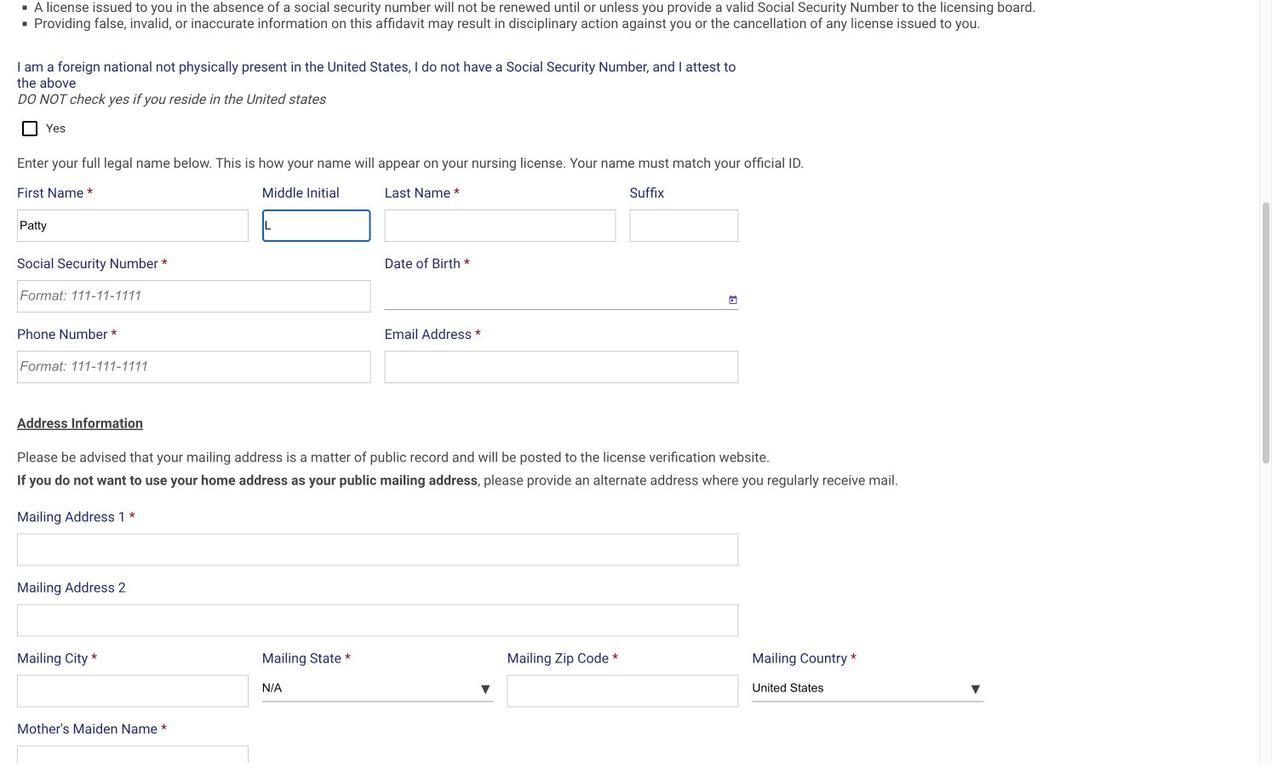 Task type: locate. For each thing, give the bounding box(es) containing it.
None field
[[385, 280, 715, 310]]

None text field
[[262, 209, 371, 242], [385, 351, 739, 383], [17, 534, 739, 566], [17, 604, 739, 637], [17, 746, 248, 763], [262, 209, 371, 242], [385, 351, 739, 383], [17, 534, 739, 566], [17, 604, 739, 637], [17, 746, 248, 763]]

Format: 111-11-1111 text field
[[17, 280, 371, 313]]

None text field
[[17, 209, 248, 242], [385, 209, 616, 242], [630, 209, 739, 242], [17, 675, 248, 707], [507, 675, 739, 707], [17, 209, 248, 242], [385, 209, 616, 242], [630, 209, 739, 242], [17, 675, 248, 707], [507, 675, 739, 707]]



Task type: describe. For each thing, give the bounding box(es) containing it.
Format: 111-111-1111 text field
[[17, 351, 371, 383]]



Task type: vqa. For each thing, say whether or not it's contained in the screenshot.
Massachusetts state seal image
no



